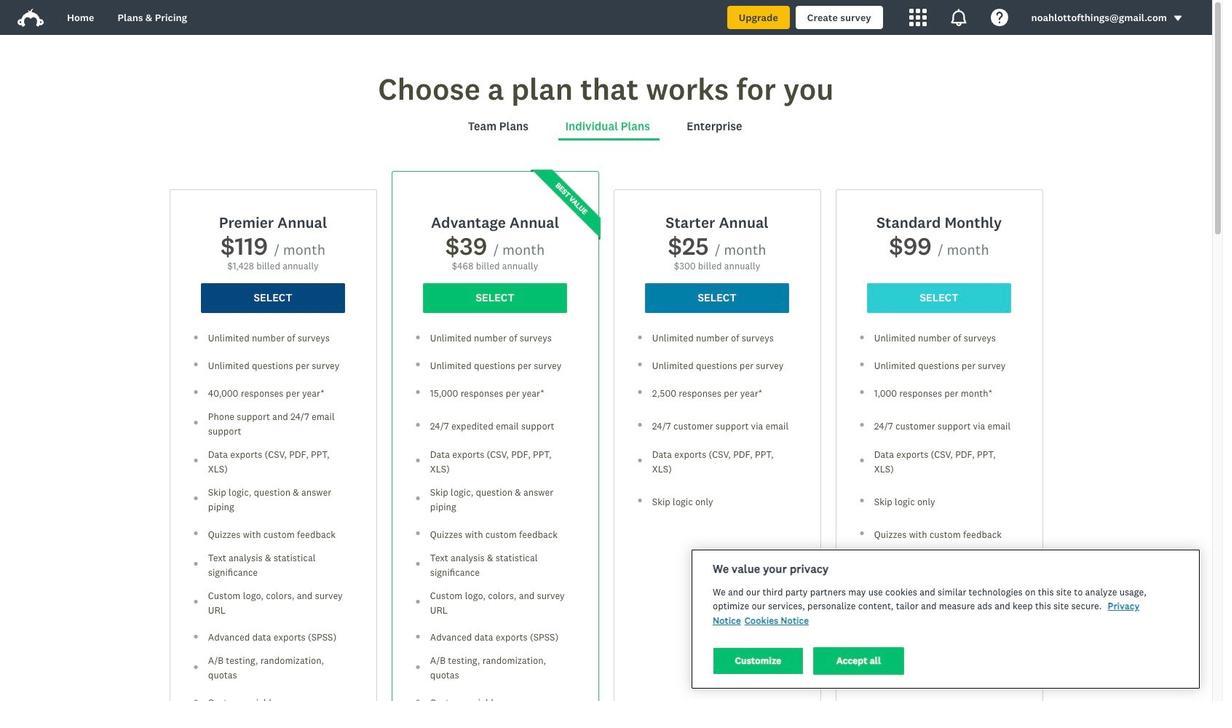Task type: locate. For each thing, give the bounding box(es) containing it.
products icon image
[[910, 9, 927, 26], [950, 9, 968, 26]]

surveymonkey logo image
[[17, 9, 44, 27]]

0 horizontal spatial products icon image
[[910, 9, 927, 26]]

2 products icon image from the left
[[950, 9, 968, 26]]

1 horizontal spatial products icon image
[[950, 9, 968, 26]]

1 products icon image from the left
[[910, 9, 927, 26]]



Task type: describe. For each thing, give the bounding box(es) containing it.
help icon image
[[991, 9, 1009, 26]]



Task type: vqa. For each thing, say whether or not it's contained in the screenshot.
PRODUCTS ICON
yes



